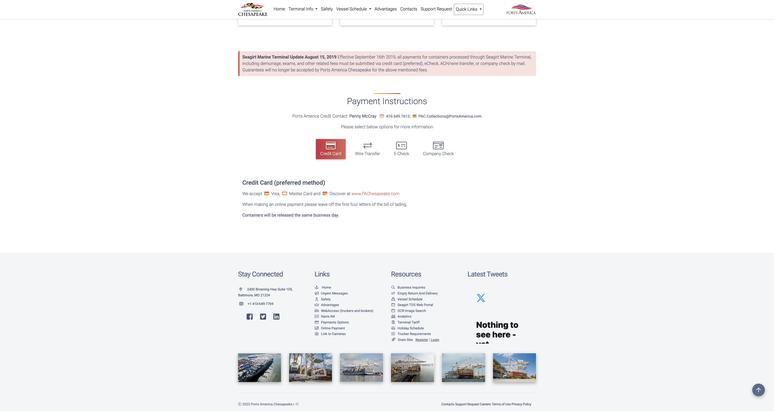 Task type: vqa. For each thing, say whether or not it's contained in the screenshot.
the get directions link
no



Task type: describe. For each thing, give the bounding box(es) containing it.
(truckers
[[340, 309, 354, 313]]

2023 ports america chesapeake |
[[242, 402, 295, 406]]

e-check
[[394, 151, 409, 156]]

0 horizontal spatial for
[[372, 67, 378, 73]]

urgent
[[321, 291, 331, 295]]

guarantees
[[242, 67, 264, 73]]

1 vertical spatial chesapeake
[[274, 402, 292, 406]]

payments
[[321, 320, 336, 324]]

business
[[314, 213, 331, 218]]

0 horizontal spatial effective 10/01/2023
[[267, 8, 303, 12]]

2 horizontal spatial 10/01/2023
[[487, 8, 507, 12]]

advantages inside 'link'
[[375, 6, 397, 12]]

containers
[[429, 55, 449, 60]]

demurrage,
[[260, 61, 282, 66]]

1 horizontal spatial be
[[291, 67, 296, 73]]

1 horizontal spatial ports
[[293, 113, 303, 119]]

cameras
[[332, 332, 346, 336]]

www.pachesapeake.com
[[352, 191, 400, 196]]

online payment link
[[315, 326, 345, 330]]

ship image
[[391, 298, 396, 301]]

image
[[405, 309, 415, 313]]

2 vertical spatial for
[[394, 124, 400, 129]]

1 vertical spatial by
[[315, 67, 319, 73]]

accepted
[[297, 67, 314, 73]]

browser image for ocr
[[391, 309, 396, 313]]

sign in image
[[295, 403, 298, 406]]

leave
[[318, 202, 328, 207]]

stay connected
[[238, 270, 283, 278]]

options
[[337, 320, 349, 324]]

1 vertical spatial terminal
[[272, 55, 289, 60]]

holiday
[[398, 326, 409, 330]]

site:
[[407, 338, 414, 342]]

0 vertical spatial |
[[429, 337, 430, 342]]

credit card front image
[[315, 327, 319, 330]]

105,
[[286, 287, 293, 291]]

0 horizontal spatial be
[[272, 213, 276, 218]]

2 horizontal spatial effective 10/01/2023
[[471, 8, 507, 12]]

four
[[351, 202, 358, 207]]

business inquiries link
[[391, 286, 426, 290]]

requirements
[[410, 332, 431, 336]]

brokers)
[[361, 309, 374, 313]]

company check link
[[419, 139, 458, 159]]

credit card
[[320, 151, 342, 156]]

1 horizontal spatial of
[[390, 202, 394, 207]]

the right off
[[335, 202, 341, 207]]

0 horizontal spatial home
[[274, 6, 285, 12]]

fees
[[330, 61, 338, 66]]

2019
[[327, 55, 337, 60]]

online
[[275, 202, 286, 207]]

card for master card and
[[304, 191, 312, 196]]

submitted
[[356, 61, 375, 66]]

ports inside effective september 16th 2019, all payments for containers processed through seagirt marine terminal, including demurrage, exams, and other related fees must be submitted via credit card (preferred), echeck, ach/wire transfer, or company check by mail. guarantees will no longer be accepted by ports america chesapeake for the above mentioned fees.
[[320, 67, 331, 73]]

marine inside effective september 16th 2019, all payments for containers processed through seagirt marine terminal, including demurrage, exams, and other related fees must be submitted via credit card (preferred), echeck, ach/wire transfer, or company check by mail. guarantees will no longer be accepted by ports america chesapeake for the above mentioned fees.
[[500, 55, 513, 60]]

1 horizontal spatial 10/01/2023
[[385, 15, 405, 19]]

0 vertical spatial credit
[[320, 113, 332, 119]]

(preferred
[[274, 179, 301, 186]]

ach/wire
[[441, 61, 459, 66]]

login link
[[431, 338, 439, 342]]

related
[[316, 61, 329, 66]]

same
[[302, 213, 312, 218]]

navis n4
[[321, 315, 335, 319]]

credit for credit card
[[320, 151, 332, 156]]

1 vertical spatial vessel schedule link
[[391, 297, 423, 301]]

1 horizontal spatial support request link
[[455, 400, 480, 409]]

more
[[401, 124, 410, 129]]

or
[[476, 61, 480, 66]]

the left same
[[295, 213, 301, 218]]

search
[[416, 309, 426, 313]]

0 vertical spatial schedule
[[350, 6, 367, 12]]

cc mastercard image
[[281, 191, 288, 196]]

baltimore,
[[238, 293, 254, 297]]

visa,
[[270, 191, 281, 196]]

check for e-check
[[398, 151, 409, 156]]

terminal for terminal tariff
[[398, 320, 411, 324]]

0 horizontal spatial support
[[421, 6, 436, 12]]

credit
[[382, 61, 393, 66]]

echeck,
[[425, 61, 439, 66]]

terms
[[492, 402, 501, 406]]

7769
[[266, 302, 274, 306]]

410-
[[252, 302, 259, 306]]

649-
[[259, 302, 266, 306]]

link
[[321, 332, 327, 336]]

instructions
[[383, 96, 427, 106]]

empty return and delivery link
[[391, 291, 438, 295]]

august
[[305, 55, 319, 60]]

and inside effective september 16th 2019, all payments for containers processed through seagirt marine terminal, including demurrage, exams, and other related fees must be submitted via credit card (preferred), echeck, ach/wire transfer, or company check by mail. guarantees will no longer be accepted by ports america chesapeake for the above mentioned fees.
[[297, 61, 304, 66]]

schedule for "ship" icon on the bottom of page
[[409, 297, 423, 301]]

tweets
[[487, 270, 508, 278]]

effective inside effective september 16th 2019, all payments for containers processed through seagirt marine terminal, including demurrage, exams, and other related fees must be submitted via credit card (preferred), echeck, ach/wire transfer, or company check by mail. guarantees will no longer be accepted by ports america chesapeake for the above mentioned fees.
[[338, 55, 354, 60]]

chesapeake inside effective september 16th 2019, all payments for containers processed through seagirt marine terminal, including demurrage, exams, and other related fees must be submitted via credit card (preferred), echeck, ach/wire transfer, or company check by mail. guarantees will no longer be accepted by ports america chesapeake for the above mentioned fees.
[[348, 67, 371, 73]]

terminal info
[[289, 6, 314, 12]]

home link for terminal info link
[[272, 4, 287, 15]]

1 vertical spatial support
[[455, 402, 467, 406]]

navis n4 link
[[315, 315, 335, 319]]

camera image
[[315, 332, 319, 336]]

terminal,
[[514, 55, 532, 60]]

1 vertical spatial payment
[[332, 326, 345, 330]]

letters
[[359, 202, 371, 207]]

truck container image
[[315, 309, 319, 313]]

search image
[[391, 286, 396, 290]]

linkedin image
[[274, 313, 280, 320]]

0 horizontal spatial vessel schedule link
[[335, 4, 373, 15]]

and for master
[[314, 191, 321, 196]]

2 vertical spatial america
[[260, 402, 273, 406]]

latest tweets
[[468, 270, 508, 278]]

2 horizontal spatial for
[[423, 55, 428, 60]]

company
[[481, 61, 498, 66]]

payment instructions
[[347, 96, 427, 106]]

1 vertical spatial vessel schedule
[[398, 297, 423, 301]]

exams,
[[283, 61, 296, 66]]

15,
[[320, 55, 326, 60]]

the left bill
[[377, 202, 383, 207]]

seagirt for seagirt tos web portal
[[398, 303, 409, 307]]

terminal for terminal info
[[289, 6, 305, 12]]

resources
[[391, 270, 421, 278]]

urgent messages link
[[315, 291, 348, 295]]

2 vertical spatial ports
[[251, 402, 259, 406]]

link to cameras link
[[315, 332, 346, 336]]

facebook square image
[[247, 313, 253, 320]]

lading.
[[395, 202, 407, 207]]

effective september 16th 2019, all payments for containers processed through seagirt marine terminal, including demurrage, exams, and other related fees must be submitted via credit card (preferred), echeck, ach/wire transfer, or company check by mail. guarantees will no longer be accepted by ports america chesapeake for the above mentioned fees.
[[242, 55, 532, 73]]

below
[[367, 124, 378, 129]]

1 vertical spatial advantages
[[321, 303, 339, 307]]

0 horizontal spatial support request link
[[419, 4, 454, 15]]

safety link for the left vessel schedule link
[[319, 4, 335, 15]]

1 horizontal spatial home
[[322, 286, 331, 290]]

2023
[[242, 402, 250, 406]]

cc discover image
[[322, 191, 329, 196]]

1 horizontal spatial by
[[511, 61, 516, 66]]

and for webaccess
[[354, 309, 360, 313]]

bells image
[[391, 327, 396, 330]]

options
[[379, 124, 393, 129]]

payments
[[403, 55, 422, 60]]

through
[[470, 55, 485, 60]]

grain
[[398, 338, 406, 342]]

2 horizontal spatial of
[[502, 402, 505, 406]]

+1 410-649-7769
[[248, 302, 274, 306]]

0 vertical spatial links
[[468, 7, 478, 12]]

phone office image for +1 410-649-7769 link
[[240, 302, 248, 306]]

trucker requirements
[[398, 332, 431, 336]]

1 vertical spatial contacts link
[[441, 400, 455, 409]]

1 horizontal spatial payment
[[347, 96, 381, 106]]

all
[[398, 55, 402, 60]]

tab list containing credit card
[[238, 137, 536, 162]]

1 horizontal spatial america
[[304, 113, 319, 119]]

user hard hat image
[[315, 298, 319, 301]]

when making an online payment please leave off the first four                                     letters of the bill of lading.
[[242, 202, 407, 207]]

register link
[[415, 338, 428, 342]]

1 vertical spatial will
[[264, 213, 271, 218]]

1 vertical spatial advantages link
[[315, 303, 339, 307]]

ocr
[[398, 309, 404, 313]]



Task type: locate. For each thing, give the bounding box(es) containing it.
safety link down urgent
[[315, 297, 331, 301]]

contacts support request careers terms of use privacy policy
[[442, 402, 532, 406]]

mentioned
[[398, 67, 418, 73]]

1 vertical spatial vessel
[[398, 297, 408, 301]]

0 horizontal spatial vessel
[[336, 6, 349, 12]]

terminal tariff link
[[391, 320, 420, 324]]

we accept
[[242, 191, 263, 196]]

0 horizontal spatial links
[[315, 270, 330, 278]]

at
[[347, 191, 351, 196]]

support request link left the careers
[[455, 400, 480, 409]]

1 horizontal spatial and
[[314, 191, 321, 196]]

payment up mccray
[[347, 96, 381, 106]]

0 vertical spatial payment
[[347, 96, 381, 106]]

request left quick
[[437, 6, 452, 12]]

1 vertical spatial links
[[315, 270, 330, 278]]

go to top image
[[753, 384, 765, 396]]

broening
[[256, 287, 269, 291]]

0 vertical spatial vessel schedule
[[336, 6, 368, 12]]

policy
[[523, 402, 532, 406]]

seagirt up ocr
[[398, 303, 409, 307]]

careers link
[[480, 400, 492, 409]]

1 browser image from the top
[[391, 303, 396, 307]]

browser image inside seagirt tos web portal link
[[391, 303, 396, 307]]

map marker alt image
[[240, 288, 246, 291]]

marine up demurrage,
[[258, 55, 271, 60]]

for up echeck,
[[423, 55, 428, 60]]

2 browser image from the top
[[391, 309, 396, 313]]

business inquiries
[[398, 286, 426, 290]]

will inside effective september 16th 2019, all payments for containers processed through seagirt marine terminal, including demurrage, exams, and other related fees must be submitted via credit card (preferred), echeck, ach/wire transfer, or company check by mail. guarantees will no longer be accepted by ports america chesapeake for the above mentioned fees.
[[265, 67, 271, 73]]

2 horizontal spatial card
[[333, 151, 342, 156]]

0 vertical spatial contacts
[[400, 6, 417, 12]]

payment
[[287, 202, 304, 207]]

seagirt inside effective september 16th 2019, all payments for containers processed through seagirt marine terminal, including demurrage, exams, and other related fees must be submitted via credit card (preferred), echeck, ach/wire transfer, or company check by mail. guarantees will no longer be accepted by ports america chesapeake for the above mentioned fees.
[[486, 55, 499, 60]]

safety
[[321, 6, 333, 12], [321, 297, 331, 301]]

0 horizontal spatial and
[[297, 61, 304, 66]]

contacts for contacts support request careers terms of use privacy policy
[[442, 402, 454, 406]]

0 vertical spatial will
[[265, 67, 271, 73]]

2 vertical spatial terminal
[[398, 320, 411, 324]]

410.649.7612;
[[386, 114, 411, 119]]

request left the careers
[[467, 402, 479, 406]]

twitter square image
[[260, 313, 266, 320]]

safety down urgent
[[321, 297, 331, 301]]

pac.collections@portsamerica.com
[[419, 114, 482, 119]]

1 safety from the top
[[321, 6, 333, 12]]

1 vertical spatial safety
[[321, 297, 331, 301]]

company
[[423, 151, 441, 156]]

0 horizontal spatial america
[[260, 402, 273, 406]]

1 horizontal spatial effective 10/01/2023
[[369, 15, 405, 19]]

phone office image inside +1 410-649-7769 link
[[240, 302, 248, 306]]

browser image
[[391, 303, 396, 307], [391, 309, 396, 313]]

1 check from the left
[[398, 151, 409, 156]]

browser image for seagirt
[[391, 303, 396, 307]]

will
[[265, 67, 271, 73], [264, 213, 271, 218]]

1 vertical spatial be
[[291, 67, 296, 73]]

seagirt up including
[[242, 55, 256, 60]]

seagirt marine terminal update august 15, 2019
[[242, 55, 337, 60]]

1 vertical spatial credit
[[320, 151, 332, 156]]

1 vertical spatial home
[[322, 286, 331, 290]]

1 vertical spatial card
[[260, 179, 273, 186]]

1 horizontal spatial chesapeake
[[348, 67, 371, 73]]

return
[[408, 291, 418, 295]]

card
[[333, 151, 342, 156], [260, 179, 273, 186], [304, 191, 312, 196]]

trucker
[[398, 332, 409, 336]]

0 vertical spatial terminal
[[289, 6, 305, 12]]

0 vertical spatial be
[[350, 61, 355, 66]]

0 horizontal spatial ports
[[251, 402, 259, 406]]

anchor image
[[315, 286, 319, 290]]

1 horizontal spatial vessel schedule link
[[391, 297, 423, 301]]

chesapeake down submitted
[[348, 67, 371, 73]]

16th
[[377, 55, 385, 60]]

1 vertical spatial phone office image
[[240, 302, 248, 306]]

0 horizontal spatial seagirt
[[242, 55, 256, 60]]

0 vertical spatial by
[[511, 61, 516, 66]]

terminal left info
[[289, 6, 305, 12]]

+1
[[248, 302, 252, 306]]

login
[[431, 338, 439, 342]]

of left "use" on the right of page
[[502, 402, 505, 406]]

card up cc visa icon
[[260, 179, 273, 186]]

bullhorn image
[[315, 292, 319, 295]]

payment
[[347, 96, 381, 106], [332, 326, 345, 330]]

credit card image
[[315, 321, 319, 324]]

1 horizontal spatial contacts link
[[441, 400, 455, 409]]

inquiries
[[412, 286, 426, 290]]

seagirt tos web portal link
[[391, 303, 433, 307]]

analytics
[[398, 315, 412, 319]]

will down the an
[[264, 213, 271, 218]]

advantages link
[[373, 4, 399, 15], [315, 303, 339, 307]]

2 vertical spatial card
[[304, 191, 312, 196]]

credit inside credit card link
[[320, 151, 332, 156]]

0 horizontal spatial vessel schedule
[[336, 6, 368, 12]]

request
[[437, 6, 452, 12], [467, 402, 479, 406]]

online
[[321, 326, 331, 330]]

file invoice image
[[391, 321, 396, 324]]

0 vertical spatial support
[[421, 6, 436, 12]]

0 vertical spatial home
[[274, 6, 285, 12]]

hand receiving image
[[315, 303, 319, 307]]

accept
[[250, 191, 262, 196]]

seagirt tos web portal
[[398, 303, 433, 307]]

be down the an
[[272, 213, 276, 218]]

wire
[[355, 151, 364, 156]]

exchange image
[[391, 292, 396, 295]]

master
[[289, 191, 303, 196]]

envelope image
[[413, 114, 417, 118]]

2 horizontal spatial be
[[350, 61, 355, 66]]

chesapeake left sign in icon
[[274, 402, 292, 406]]

be right must
[[350, 61, 355, 66]]

card up please
[[304, 191, 312, 196]]

and left "cc discover" image
[[314, 191, 321, 196]]

2 vertical spatial be
[[272, 213, 276, 218]]

company check
[[423, 151, 454, 156]]

mccray
[[362, 113, 377, 119]]

phone office image down baltimore, at the bottom
[[240, 302, 248, 306]]

1 vertical spatial ports
[[293, 113, 303, 119]]

of right the letters
[[372, 202, 376, 207]]

the down via
[[379, 67, 385, 73]]

when
[[242, 202, 253, 207]]

suite
[[278, 287, 286, 291]]

association
[[367, 4, 389, 9]]

0 horizontal spatial payment
[[332, 326, 345, 330]]

md
[[254, 293, 260, 297]]

410.649.7612; link
[[378, 114, 412, 119]]

terminal info link
[[287, 4, 319, 15]]

tos
[[409, 303, 416, 307]]

0 vertical spatial advantages link
[[373, 4, 399, 15]]

fees.
[[419, 67, 428, 73]]

copyright image
[[238, 403, 242, 406]]

1 horizontal spatial vessel schedule
[[398, 297, 423, 301]]

0 horizontal spatial |
[[293, 402, 294, 406]]

0 vertical spatial safety
[[321, 6, 333, 12]]

2 horizontal spatial seagirt
[[486, 55, 499, 60]]

0 horizontal spatial home link
[[272, 4, 287, 15]]

2 check from the left
[[442, 151, 454, 156]]

support request
[[421, 6, 452, 12]]

for left the more
[[394, 124, 400, 129]]

tab list
[[238, 137, 536, 162]]

schedule for bells image
[[410, 326, 424, 330]]

links
[[468, 7, 478, 12], [315, 270, 330, 278]]

terminal down analytics on the bottom right
[[398, 320, 411, 324]]

cc visa image
[[263, 191, 270, 196]]

0 horizontal spatial marine
[[258, 55, 271, 60]]

card left wire
[[333, 151, 342, 156]]

0 vertical spatial home link
[[272, 4, 287, 15]]

analytics image
[[391, 315, 396, 319]]

0 horizontal spatial advantages
[[321, 303, 339, 307]]

safety link right info
[[319, 4, 335, 15]]

2 horizontal spatial ports
[[320, 67, 331, 73]]

1 vertical spatial contacts
[[442, 402, 454, 406]]

please
[[305, 202, 317, 207]]

0 horizontal spatial of
[[372, 202, 376, 207]]

2 vertical spatial and
[[354, 309, 360, 313]]

seagirt for seagirt marine terminal update august 15, 2019
[[242, 55, 256, 60]]

portal
[[424, 303, 433, 307]]

privacy
[[512, 402, 522, 406]]

home link up urgent
[[315, 286, 331, 290]]

delivery
[[426, 291, 438, 295]]

for down via
[[372, 67, 378, 73]]

1 horizontal spatial advantages link
[[373, 4, 399, 15]]

longer
[[278, 67, 290, 73]]

the inside effective september 16th 2019, all payments for containers processed through seagirt marine terminal, including demurrage, exams, and other related fees must be submitted via credit card (preferred), echeck, ach/wire transfer, or company check by mail. guarantees will no longer be accepted by ports america chesapeake for the above mentioned fees.
[[379, 67, 385, 73]]

browser image up "analytics" 'image'
[[391, 309, 396, 313]]

contact:
[[333, 113, 348, 119]]

support request link left quick
[[419, 4, 454, 15]]

payments options link
[[315, 320, 349, 324]]

0 vertical spatial vessel schedule link
[[335, 4, 373, 15]]

safety link for bottommost advantages 'link'
[[315, 297, 331, 301]]

0 vertical spatial request
[[437, 6, 452, 12]]

america inside effective september 16th 2019, all payments for containers processed through seagirt marine terminal, including demurrage, exams, and other related fees must be submitted via credit card (preferred), echeck, ach/wire transfer, or company check by mail. guarantees will no longer be accepted by ports america chesapeake for the above mentioned fees.
[[332, 67, 347, 73]]

1 horizontal spatial |
[[429, 337, 430, 342]]

0 vertical spatial for
[[423, 55, 428, 60]]

2 vertical spatial credit
[[242, 179, 259, 186]]

please select below options for more information
[[341, 124, 433, 129]]

payments options
[[321, 320, 349, 324]]

link to cameras
[[321, 332, 346, 336]]

marine up check
[[500, 55, 513, 60]]

connected
[[252, 270, 283, 278]]

by down related
[[315, 67, 319, 73]]

container storage image
[[315, 315, 319, 319]]

credit for credit card (preferred method)
[[242, 179, 259, 186]]

contacts for contacts
[[400, 6, 417, 12]]

to
[[328, 332, 331, 336]]

0 horizontal spatial request
[[437, 6, 452, 12]]

wire transfer
[[355, 151, 380, 156]]

card for credit card
[[333, 151, 342, 156]]

1 vertical spatial support request link
[[455, 400, 480, 409]]

2 vertical spatial schedule
[[410, 326, 424, 330]]

0 horizontal spatial 10/01/2023
[[283, 8, 303, 12]]

browser image inside the ocr image search link
[[391, 309, 396, 313]]

careers
[[480, 402, 491, 406]]

contacts link
[[399, 4, 419, 15], [441, 400, 455, 409]]

quick links link
[[454, 4, 484, 15]]

browser image down "ship" icon on the bottom of page
[[391, 303, 396, 307]]

grain site: register | login
[[398, 337, 439, 342]]

of right bill
[[390, 202, 394, 207]]

online payment
[[321, 326, 345, 330]]

holiday schedule link
[[391, 326, 424, 330]]

safety right info
[[321, 6, 333, 12]]

0 vertical spatial vessel
[[336, 6, 349, 12]]

other
[[305, 61, 315, 66]]

0 vertical spatial and
[[297, 61, 304, 66]]

wheat image
[[391, 338, 396, 342]]

webaccess (truckers and brokers) link
[[315, 309, 374, 313]]

terminal up the exams,
[[272, 55, 289, 60]]

0 horizontal spatial contacts link
[[399, 4, 419, 15]]

0 vertical spatial contacts link
[[399, 4, 419, 15]]

phone office image inside 410.649.7612; link
[[380, 114, 384, 118]]

1 marine from the left
[[258, 55, 271, 60]]

home up urgent
[[322, 286, 331, 290]]

by left mail.
[[511, 61, 516, 66]]

1 horizontal spatial request
[[467, 402, 479, 406]]

seagirt up company
[[486, 55, 499, 60]]

vessel schedule
[[336, 6, 368, 12], [398, 297, 423, 301]]

0 horizontal spatial advantages link
[[315, 303, 339, 307]]

1 horizontal spatial marine
[[500, 55, 513, 60]]

phone office image
[[380, 114, 384, 118], [240, 302, 248, 306]]

released
[[277, 213, 294, 218]]

2 marine from the left
[[500, 55, 513, 60]]

0 vertical spatial america
[[332, 67, 347, 73]]

payment up cameras
[[332, 326, 345, 330]]

links right quick
[[468, 7, 478, 12]]

off
[[329, 202, 334, 207]]

vessel
[[336, 6, 349, 12], [398, 297, 408, 301]]

transfer,
[[460, 61, 475, 66]]

1 vertical spatial home link
[[315, 286, 331, 290]]

home link for urgent messages "link"
[[315, 286, 331, 290]]

1 vertical spatial for
[[372, 67, 378, 73]]

1 horizontal spatial vessel
[[398, 297, 408, 301]]

1 horizontal spatial phone office image
[[380, 114, 384, 118]]

web
[[417, 303, 423, 307]]

home link left 'terminal info'
[[272, 4, 287, 15]]

2 horizontal spatial america
[[332, 67, 347, 73]]

2 horizontal spatial and
[[354, 309, 360, 313]]

card for credit card (preferred method)
[[260, 179, 273, 186]]

2019,
[[386, 55, 397, 60]]

terms of use link
[[492, 400, 511, 409]]

1 horizontal spatial check
[[442, 151, 454, 156]]

and down 'update'
[[297, 61, 304, 66]]

and
[[419, 291, 425, 295]]

card
[[394, 61, 402, 66]]

| left login link at right
[[429, 337, 430, 342]]

phone office image up the options
[[380, 114, 384, 118]]

0 horizontal spatial check
[[398, 151, 409, 156]]

check for company check
[[442, 151, 454, 156]]

0 vertical spatial advantages
[[375, 6, 397, 12]]

1 vertical spatial |
[[293, 402, 294, 406]]

ports
[[320, 67, 331, 73], [293, 113, 303, 119], [251, 402, 259, 406]]

terminal inside terminal info link
[[289, 6, 305, 12]]

association schedule
[[367, 4, 408, 9]]

will left no
[[265, 67, 271, 73]]

2 safety from the top
[[321, 297, 331, 301]]

1 vertical spatial and
[[314, 191, 321, 196]]

and left brokers)
[[354, 309, 360, 313]]

card inside tab list
[[333, 151, 342, 156]]

update
[[290, 55, 304, 60]]

links up anchor image
[[315, 270, 330, 278]]

list alt image
[[391, 332, 396, 336]]

1 horizontal spatial for
[[394, 124, 400, 129]]

home left 'terminal info'
[[274, 6, 285, 12]]

be down the exams,
[[291, 67, 296, 73]]

0 vertical spatial chesapeake
[[348, 67, 371, 73]]

1 vertical spatial safety link
[[315, 297, 331, 301]]

| left sign in icon
[[293, 402, 294, 406]]

1 horizontal spatial advantages
[[375, 6, 397, 12]]

phone office image for 410.649.7612; link
[[380, 114, 384, 118]]

please
[[341, 124, 354, 129]]



